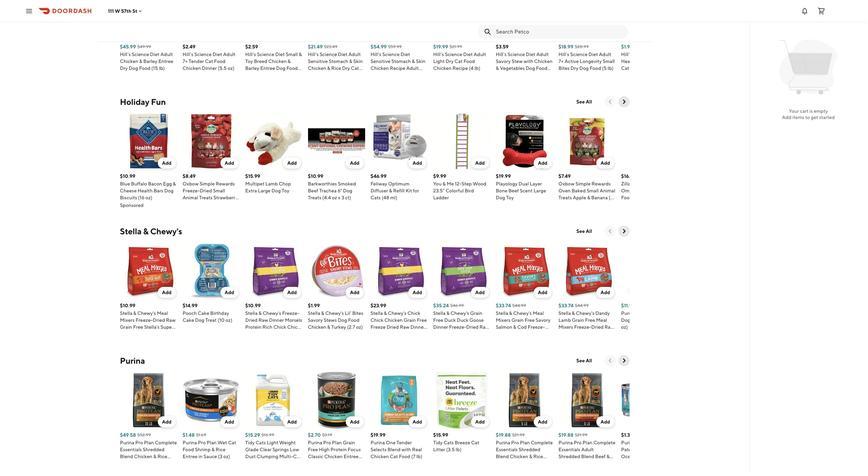 Task type: vqa. For each thing, say whether or not it's contained in the screenshot.


Task type: locate. For each thing, give the bounding box(es) containing it.
beef down barkworthies
[[308, 188, 318, 194]]

complete for purina pro plan complete essentials shredded blend chicken & rice formula dry dog food (18 lb)
[[155, 440, 177, 446]]

1 horizontal spatial $46.99
[[450, 303, 464, 308]]

2 horizontal spatial savory
[[536, 317, 551, 323]]

grain inside $23.99 stella & chewy's chick chick chicken grain free freeze dried raw dinner morsels cat food (8 oz)
[[404, 317, 416, 323]]

oxbow up oven at top
[[559, 181, 575, 187]]

barley up (5.8
[[245, 65, 259, 71]]

1 vertical spatial $19.99
[[496, 173, 511, 179]]

essentials
[[120, 447, 142, 452], [496, 447, 518, 452], [559, 447, 580, 452]]

0 vertical spatial in
[[664, 447, 668, 452]]

0 horizontal spatial simple
[[200, 181, 215, 187]]

0 horizontal spatial barley
[[143, 59, 157, 64]]

0 vertical spatial bites
[[559, 65, 570, 71]]

add for oxbow simple rewards oven baked small animal treats apple & banana (3 oz)
[[601, 160, 610, 166]]

2 sensitive from the left
[[371, 59, 391, 64]]

0 horizontal spatial (4
[[469, 65, 474, 71]]

diet inside $3.59 hill's science diet adult savory stew with chicken & vegetables dog food (12.8 oz)
[[526, 52, 535, 57]]

1 horizontal spatial wet
[[308, 461, 318, 466]]

salmon left cod
[[496, 324, 512, 330]]

1 previous button of carousel image from the top
[[607, 98, 614, 105]]

1 horizontal spatial one
[[637, 440, 646, 446]]

stomach inside the $21.49 $23.49 hill's science diet adult sensitive stomach & skin chicken & rice dry cat food (3.5 lb)
[[329, 59, 348, 64]]

complete inside $19.88 $21.99 purina pro plan complete essentials shredded blend chicken & rice formula dry dog food (6 lb)
[[531, 440, 553, 446]]

grain-
[[647, 440, 661, 446]]

0 horizontal spatial in
[[199, 454, 203, 459]]

1 vertical spatial $46.99
[[450, 303, 464, 308]]

cats
[[371, 195, 381, 200], [256, 440, 266, 446], [444, 440, 454, 446]]

0 vertical spatial protein
[[245, 324, 262, 330]]

shredded
[[143, 447, 165, 452], [519, 447, 540, 452], [559, 454, 580, 459]]

$15.99 inside $15.99 tidy cats breeze cat litter (3.5 lb)
[[433, 432, 448, 438]]

1 see all from the top
[[576, 99, 592, 105]]

0 horizontal spatial morsels
[[285, 317, 302, 323]]

with right "stew"
[[524, 59, 533, 64]]

1 vertical spatial light
[[267, 440, 278, 446]]

empty retail cart image
[[776, 35, 841, 100]]

6 hill's from the left
[[433, 52, 444, 57]]

see all
[[576, 99, 592, 105], [576, 228, 592, 234], [576, 358, 592, 363]]

chicken inside $3.59 hill's science diet adult savory stew with chicken & vegetables dog food (12.8 oz)
[[534, 59, 553, 64]]

$33.74 $44.99 stella & chewy's meal mixers grain free savory salmon & cod freeze- dried raw dog food (18 oz)
[[496, 303, 551, 344]]

5 hill's from the left
[[371, 52, 381, 57]]

$16.99
[[621, 173, 636, 179], [261, 432, 274, 438]]

all for fun
[[586, 99, 592, 105]]

dust
[[245, 454, 256, 459]]

4 plan from the left
[[520, 440, 530, 446]]

(7
[[411, 454, 415, 459]]

oz) inside $1.93 hill's science diet healthy cuisine adult cat food poached salmon & medley (2.8 oz)
[[670, 72, 676, 78]]

essentials for purina pro plan complete essentials shredded blend chicken & rice formula dry dog food (6 lb)
[[496, 447, 518, 452]]

formula
[[120, 461, 138, 466], [496, 461, 514, 466]]

wet inside the $1.39 purina one grain-free pate wet cat food in ocean whitefish recipe (3 oz)
[[632, 447, 642, 452]]

raw right freeze
[[400, 324, 410, 330]]

bites right the lil'
[[352, 311, 363, 316]]

formula inside $19.88 $21.99 purina pro plan complete essentials shredded blend chicken & rice formula dry dog food (6 lb)
[[496, 461, 514, 466]]

$46.99
[[371, 173, 387, 179], [450, 303, 464, 308]]

2 one from the left
[[637, 440, 646, 446]]

1 oxbow from the left
[[183, 181, 199, 187]]

1 horizontal spatial (6
[[601, 461, 605, 466]]

& inside $10.99 stella & chewy's meal mixers freeze-dried raw grain free stella's super beef dog food (3.5 oz)
[[133, 311, 136, 316]]

rewards up strawberry
[[216, 181, 235, 187]]

0 horizontal spatial mixers
[[120, 317, 135, 323]]

2 see all from the top
[[576, 228, 592, 234]]

(3.5 inside $15.99 tidy cats breeze cat litter (3.5 lb)
[[446, 447, 455, 452]]

2 previous button of carousel image from the top
[[607, 357, 614, 364]]

7 hill's from the left
[[496, 52, 507, 57]]

toy inside $19.99 playology dual layer bone beef scent large dog toy
[[506, 195, 514, 200]]

2 $19.88 from the left
[[559, 432, 573, 438]]

savory inside $1.99 stella & chewy's lil' bites savory stews dog food chicken & turkey (2.7 oz)
[[308, 317, 323, 323]]

1 $33.74 from the left
[[496, 303, 511, 308]]

1 horizontal spatial shredded
[[519, 447, 540, 452]]

$2.59 hill's science diet small & toy breed chicken & barley entree dog food (5.8 oz)
[[245, 44, 302, 78]]

beef
[[308, 188, 318, 194], [509, 188, 519, 194], [120, 331, 130, 337], [595, 454, 606, 459]]

1 simple from the left
[[200, 181, 215, 187]]

one up the selects
[[386, 440, 396, 446]]

1 rewards from the left
[[216, 181, 235, 187]]

2 vertical spatial $19.99
[[371, 432, 386, 438]]

1 hill's from the left
[[120, 52, 131, 57]]

$21.99
[[450, 44, 462, 49], [512, 432, 525, 438], [575, 432, 587, 438]]

$7.49 oxbow simple rewards oven baked small animal treats apple & banana (3 oz)
[[559, 173, 615, 207]]

science inside $1.93 hill's science diet healthy cuisine adult cat food poached salmon & medley (2.8 oz)
[[633, 52, 650, 57]]

see all link
[[572, 96, 596, 107], [572, 226, 596, 237], [572, 355, 596, 366]]

stella inside $1.99 stella & chewy's lil' bites savory stews dog food chicken & turkey (2.7 oz)
[[308, 311, 320, 316]]

stella & chewy's meal mixers freeze-dried raw grain free stella's super beef dog food (3.5 oz) image
[[120, 242, 177, 299]]

oz) inside $11.99 purebites freeze-dried dog treats lamb (3.35 oz)
[[621, 324, 628, 330]]

1 vertical spatial with
[[402, 447, 411, 452]]

(15
[[151, 65, 158, 71]]

add for purina pro plan complete essentials shredded blend chicken & rice formula dry dog food (18 lb)
[[162, 419, 172, 425]]

1 vertical spatial $16.99
[[261, 432, 274, 438]]

3 see all link from the top
[[572, 355, 596, 366]]

birthday
[[210, 311, 229, 316]]

0 horizontal spatial 7+
[[183, 59, 188, 64]]

purina one tender selects blend with real chicken cat food (7 lb) image
[[371, 372, 428, 429]]

essentials for purina pro plan complete essentials shredded blend chicken & rice formula dry dog food (18 lb)
[[120, 447, 142, 452]]

2 7+ from the left
[[559, 59, 564, 64]]

2 horizontal spatial (3
[[621, 461, 626, 466]]

protein left rich
[[245, 324, 262, 330]]

& inside $10.99 stella & chewy's freeze- dried raw dinner morsels protein rich chick chick chicken recipe dry cat food (3.5 oz)
[[259, 311, 262, 316]]

$46.99 inside $46.99 feliway optimum diffuser & refill kit for cats (48 ml)
[[371, 173, 387, 179]]

2 essentials from the left
[[496, 447, 518, 452]]

oz) inside the $8.49 oxbow simple rewards freeze-dried small animal treats strawberry (0.5 oz)
[[193, 202, 200, 207]]

oxbow for $8.49
[[183, 181, 199, 187]]

1 pro from the left
[[135, 440, 143, 446]]

1 vertical spatial bites
[[352, 311, 363, 316]]

2 stomach from the left
[[391, 59, 411, 64]]

1 duck from the left
[[444, 317, 456, 323]]

8 science from the left
[[570, 52, 588, 57]]

hill's science diet adult 7+ active longevity small bites dry dog food (5 lb) image
[[559, 0, 616, 41]]

2 pro from the left
[[198, 440, 206, 446]]

dinner inside $10.99 stella & chewy's freeze- dried raw dinner morsels protein rich chick chick chicken recipe dry cat food (3.5 oz)
[[269, 317, 284, 323]]

cats up clear
[[256, 440, 266, 446]]

1 vertical spatial all
[[586, 228, 592, 234]]

animal for banana
[[600, 188, 615, 194]]

stew
[[512, 59, 523, 64]]

$46.99 feliway optimum diffuser & refill kit for cats (48 ml)
[[371, 173, 419, 200]]

1 horizontal spatial simple
[[576, 181, 591, 187]]

litter down dust
[[245, 461, 257, 466]]

purina link
[[120, 355, 145, 366]]

$16.99 up zilla
[[621, 173, 636, 179]]

diet inside $18.99 $20.99 hill's science diet adult 7+ active longevity small bites dry dog food (5 lb)
[[589, 52, 598, 57]]

4 science from the left
[[320, 52, 337, 57]]

$15.99 for tidy
[[433, 432, 448, 438]]

(3 right "sauce"
[[218, 454, 222, 459]]

purina inside the $1.39 purina one grain-free pate wet cat food in ocean whitefish recipe (3 oz)
[[621, 440, 636, 446]]

treats down oven at top
[[559, 195, 572, 200]]

0 vertical spatial $16.99
[[621, 173, 636, 179]]

2 see from the top
[[576, 228, 585, 234]]

dinner left the (5.5
[[202, 65, 217, 71]]

9 science from the left
[[633, 52, 650, 57]]

animal up banana
[[600, 188, 615, 194]]

toy down "chop"
[[282, 188, 289, 194]]

$21.99 for adult
[[575, 432, 587, 438]]

1 vertical spatial toy
[[282, 188, 289, 194]]

hill's science diet adult light dry cat food chicken recipe (4 lb) image
[[433, 0, 490, 41]]

0 horizontal spatial oxbow
[[183, 181, 199, 187]]

add for stella & chewy's grain free duck duck goose dinner freeze-dried raw morsels cat food (18 oz)
[[475, 290, 485, 295]]

formula for purina pro plan complete essentials shredded blend chicken & rice formula dry dog food (6 lb)
[[496, 461, 514, 466]]

0 horizontal spatial lamb
[[265, 181, 278, 187]]

0 vertical spatial animal
[[600, 188, 615, 194]]

$46.99 right $35.24
[[450, 303, 464, 308]]

litter right 'real'
[[433, 447, 445, 452]]

chewy's inside $10.99 stella & chewy's freeze- dried raw dinner morsels protein rich chick chick chicken recipe dry cat food (3.5 oz)
[[263, 311, 281, 316]]

1 plan from the left
[[144, 440, 154, 446]]

(5.8
[[245, 72, 254, 78]]

one left 'grain-'
[[637, 440, 646, 446]]

cake up "treat"
[[198, 311, 209, 316]]

lb) inside the $21.49 $23.49 hill's science diet adult sensitive stomach & skin chicken & rice dry cat food (3.5 lb)
[[330, 72, 336, 78]]

2 horizontal spatial $21.99
[[575, 432, 587, 438]]

1 horizontal spatial (4
[[634, 195, 638, 200]]

plan
[[144, 440, 154, 446], [207, 440, 217, 446], [332, 440, 342, 446], [520, 440, 530, 446], [583, 440, 593, 446]]

1 horizontal spatial salmon
[[621, 72, 638, 78]]

chop
[[279, 181, 291, 187]]

$19.88
[[496, 432, 511, 438], [559, 432, 573, 438]]

in
[[664, 447, 668, 452], [199, 454, 203, 459]]

dog inside $33.74 $44.99 stella & chewy's dandy lamb grain free meal mixers freeze-dried raw dog food (18 oz)
[[559, 331, 568, 337]]

3 complete from the left
[[593, 440, 615, 446]]

oxbow for $7.49
[[559, 181, 575, 187]]

rewards inside the $8.49 oxbow simple rewards freeze-dried small animal treats strawberry (0.5 oz)
[[216, 181, 235, 187]]

protein inside '$2.70 $3.19 purina pro plan grain free high protein focus classic chicken entree wet puppy food (13 oz)'
[[331, 447, 347, 452]]

0 horizontal spatial cake
[[183, 317, 194, 323]]

freeze-
[[183, 188, 200, 194], [282, 311, 299, 316], [644, 311, 661, 316], [136, 317, 153, 323], [449, 324, 466, 330], [528, 324, 545, 330], [574, 324, 591, 330]]

food inside $2.49 hill's science diet adult 7+ tender cat food chicken dinner (5.5 oz)
[[214, 59, 225, 64]]

2 tidy from the left
[[433, 440, 443, 446]]

playology dual layer bone beef scent large dog toy image
[[496, 113, 553, 170]]

lb) inside $49.58 $52.99 purina pro plan complete essentials shredded blend chicken & rice formula dry dog food (18 lb)
[[120, 468, 126, 472]]

2 simple from the left
[[576, 181, 591, 187]]

lamb inside $33.74 $44.99 stella & chewy's dandy lamb grain free meal mixers freeze-dried raw dog food (18 oz)
[[559, 317, 571, 323]]

stella & chewy's dandy lamb grain free meal mixers freeze-dried raw dog food (18 oz) image
[[559, 242, 616, 299]]

buffalo
[[131, 181, 147, 187]]

5 science from the left
[[382, 52, 400, 57]]

1 7+ from the left
[[183, 59, 188, 64]]

0 horizontal spatial formula
[[120, 461, 138, 466]]

& inside $19.88 $21.99 purina pro plan complete essentials shredded blend chicken & rice formula dry dog food (6 lb)
[[529, 454, 532, 459]]

3 diet from the left
[[275, 52, 285, 57]]

diet inside $1.93 hill's science diet healthy cuisine adult cat food poached salmon & medley (2.8 oz)
[[651, 52, 661, 57]]

0 horizontal spatial one
[[386, 440, 396, 446]]

purebites
[[621, 311, 643, 316]]

2 horizontal spatial morsels
[[433, 331, 450, 337]]

with left 'real'
[[402, 447, 411, 452]]

lb) inside $18.99 $20.99 hill's science diet adult 7+ active longevity small bites dry dog food (5 lb)
[[608, 65, 614, 71]]

holiday
[[120, 97, 149, 107]]

science
[[132, 52, 149, 57], [194, 52, 212, 57], [257, 52, 274, 57], [320, 52, 337, 57], [382, 52, 400, 57], [445, 52, 462, 57], [508, 52, 525, 57], [570, 52, 588, 57], [633, 52, 650, 57]]

0 vertical spatial salmon
[[621, 72, 638, 78]]

(3.5 inside the $21.49 $23.49 hill's science diet adult sensitive stomach & skin chicken & rice dry cat food (3.5 lb)
[[320, 72, 329, 78]]

$10.99 for $10.99 stella & chewy's freeze- dried raw dinner morsels protein rich chick chick chicken recipe dry cat food (3.5 oz)
[[245, 303, 261, 308]]

(8.5
[[258, 461, 267, 466]]

beef up the 'purina' link
[[120, 331, 130, 337]]

animal up the (0.5
[[183, 195, 198, 200]]

animal inside $7.49 oxbow simple rewards oven baked small animal treats apple & banana (3 oz)
[[600, 188, 615, 194]]

chewy's inside $23.99 stella & chewy's chick chick chicken grain free freeze dried raw dinner morsels cat food (8 oz)
[[388, 311, 407, 316]]

raw down dandy
[[605, 324, 614, 330]]

0 horizontal spatial complete
[[155, 440, 177, 446]]

simple
[[200, 181, 215, 187], [576, 181, 591, 187]]

1 horizontal spatial $16.99
[[621, 173, 636, 179]]

healthy
[[621, 59, 639, 64]]

beef down playology
[[509, 188, 519, 194]]

1 horizontal spatial cats
[[371, 195, 381, 200]]

dinner up rich
[[269, 317, 284, 323]]

tender down $2.49
[[189, 59, 204, 64]]

large down layer
[[534, 188, 546, 194]]

cats left breeze on the right bottom
[[444, 440, 454, 446]]

next button of carousel image
[[620, 98, 627, 105], [620, 228, 627, 235], [620, 357, 627, 364]]

57th
[[121, 8, 131, 14]]

2 vertical spatial see all
[[576, 358, 592, 363]]

reptile
[[631, 181, 648, 187]]

0 horizontal spatial $15.99
[[245, 173, 260, 179]]

1 see from the top
[[576, 99, 585, 105]]

oz) inside $35.24 $46.99 stella & chewy's grain free duck duck goose dinner freeze-dried raw morsels cat food (18 oz)
[[480, 331, 487, 337]]

1 horizontal spatial $21.99
[[512, 432, 525, 438]]

dandy
[[595, 311, 610, 316]]

medley
[[643, 72, 659, 78]]

meal inside $33.74 $44.99 stella & chewy's dandy lamb grain free meal mixers freeze-dried raw dog food (18 oz)
[[596, 317, 607, 323]]

stella & chewy's grain free duck duck goose dinner freeze-dried raw morsels cat food (18 oz) image
[[433, 242, 490, 299]]

0 vertical spatial wet
[[218, 440, 227, 446]]

1 horizontal spatial protein
[[331, 447, 347, 452]]

raw up rich
[[258, 317, 268, 323]]

2 horizontal spatial meal
[[596, 317, 607, 323]]

sensitive down $54.99
[[371, 59, 391, 64]]

1 diet from the left
[[150, 52, 159, 57]]

4 diet from the left
[[338, 52, 347, 57]]

add for stella & chewy's meal mixers grain free savory salmon & cod freeze- dried raw dog food (18 oz)
[[538, 290, 547, 295]]

grain inside $33.74 $44.99 stella & chewy's meal mixers grain free savory salmon & cod freeze- dried raw dog food (18 oz)
[[512, 317, 524, 323]]

0 horizontal spatial (3
[[218, 454, 222, 459]]

0 vertical spatial see all
[[576, 99, 592, 105]]

blue
[[120, 181, 130, 187]]

chewy's inside $10.99 stella & chewy's meal mixers freeze-dried raw grain free stella's super beef dog food (3.5 oz)
[[137, 311, 156, 316]]

shredded inside the $19.88 $21.99 purina pro plan complete essentials adult shredded blend beef & rice dry dog food (6 lb)
[[559, 454, 580, 459]]

sensitive down $21.49
[[308, 59, 328, 64]]

2 oxbow from the left
[[559, 181, 575, 187]]

shredded for (6
[[519, 447, 540, 452]]

1 complete from the left
[[155, 440, 177, 446]]

0 horizontal spatial $16.99
[[261, 432, 274, 438]]

2 complete from the left
[[531, 440, 553, 446]]

recipe
[[390, 65, 405, 71], [453, 65, 468, 71], [265, 331, 280, 337], [659, 454, 675, 459]]

open menu image
[[25, 7, 33, 15]]

add for multipet lamb chop extra large dog toy
[[287, 160, 297, 166]]

simple up strawberry
[[200, 181, 215, 187]]

stella & chewy's chick chick chicken grain free freeze dried raw dinner morsels cat food (8 oz) image
[[371, 242, 428, 299]]

dog inside $2.59 hill's science diet small & toy breed chicken & barley entree dog food (5.8 oz)
[[276, 65, 285, 71]]

you
[[433, 181, 442, 187]]

111 w 57th st
[[108, 8, 137, 14]]

rewards for oxbow simple rewards freeze-dried small animal treats strawberry (0.5 oz)
[[216, 181, 235, 187]]

4 hill's from the left
[[308, 52, 319, 57]]

treats inside '$10.99 barkworthies smoked beef trachea 6" dog treats (4.4 oz x 3 ct)'
[[308, 195, 321, 200]]

& inside $1.93 hill's science diet healthy cuisine adult cat food poached salmon & medley (2.8 oz)
[[639, 72, 642, 78]]

0 horizontal spatial $46.99
[[371, 173, 387, 179]]

purina pro plan complete essentials adult shredded blend beef & rice dry dog food (6 lb) image
[[559, 372, 616, 429]]

plan for purina pro plan complete essentials adult shredded blend beef & rice dry dog food (6 lb)
[[583, 440, 593, 446]]

$19.99 down hill's science diet adult light dry cat food chicken recipe (4 lb) image
[[433, 44, 448, 50]]

$10.99 for $10.99 stella & chewy's meal mixers freeze-dried raw grain free stella's super beef dog food (3.5 oz)
[[120, 303, 135, 308]]

$19.99 for $19.99 $21.99 hill's science diet adult light dry cat food chicken recipe (4 lb)
[[433, 44, 448, 50]]

1 horizontal spatial savory
[[496, 59, 511, 64]]

stomach down $23.49
[[329, 59, 348, 64]]

&
[[299, 52, 302, 57], [139, 59, 142, 64], [288, 59, 291, 64], [349, 59, 352, 64], [412, 59, 415, 64], [327, 65, 330, 71], [496, 65, 499, 71], [639, 72, 642, 78], [173, 181, 176, 187], [443, 181, 446, 187], [389, 188, 392, 194], [587, 195, 590, 200], [143, 226, 149, 236], [133, 311, 136, 316], [259, 311, 262, 316], [321, 311, 324, 316], [384, 311, 387, 316], [447, 311, 450, 316], [509, 311, 512, 316], [572, 311, 575, 316], [327, 324, 330, 330], [513, 324, 516, 330], [212, 447, 215, 452], [153, 454, 156, 459], [529, 454, 532, 459], [607, 454, 610, 459]]

dried
[[200, 188, 212, 194], [661, 311, 673, 316], [153, 317, 165, 323], [245, 317, 258, 323], [387, 324, 399, 330], [466, 324, 479, 330], [591, 324, 604, 330], [496, 331, 508, 337]]

cake down pooch
[[183, 317, 194, 323]]

dinner down $35.24
[[433, 324, 448, 330]]

$44.99 for meal
[[512, 303, 526, 308]]

1 horizontal spatial meal
[[533, 311, 544, 316]]

one inside $19.99 purina one tender selects blend with real chicken cat food (7 lb)
[[386, 440, 396, 446]]

2 next button of carousel image from the top
[[620, 228, 627, 235]]

duck left goose
[[457, 317, 468, 323]]

1 horizontal spatial large
[[534, 188, 546, 194]]

stella & chewy's freeze-dried raw dinner morsels protein rich chick chick chicken recipe dry cat food (3.5 oz) image
[[245, 242, 302, 299]]

chewy's inside $35.24 $46.99 stella & chewy's grain free duck duck goose dinner freeze-dried raw morsels cat food (18 oz)
[[451, 311, 469, 316]]

0 vertical spatial (3
[[609, 195, 613, 200]]

2 (6 from the left
[[601, 461, 605, 466]]

cat inside the $21.49 $23.49 hill's science diet adult sensitive stomach & skin chicken & rice dry cat food (3.5 lb)
[[351, 65, 359, 71]]

one for tender
[[386, 440, 396, 446]]

animal
[[600, 188, 615, 194], [183, 195, 198, 200]]

previous button of carousel image
[[607, 98, 614, 105], [607, 357, 614, 364]]

treats left strawberry
[[199, 195, 213, 200]]

$10.99 blue buffalo bacon egg & cheese health bars dog biscuits (16 oz) sponsored
[[120, 173, 176, 208]]

$16.99 up clear
[[261, 432, 274, 438]]

toy inside $15.99 multipet lamb chop extra large dog toy
[[282, 188, 289, 194]]

3 essentials from the left
[[559, 447, 580, 452]]

food inside $16.99 zilla reptile munchies omnivore mix lizard food (4 oz)
[[621, 195, 633, 200]]

hill's science diet adult savory stew with chicken & vegetables dog food (12.8 oz) image
[[496, 0, 553, 41]]

raw up super
[[166, 317, 176, 323]]

1 horizontal spatial mixers
[[496, 317, 511, 323]]

(3 down ocean
[[621, 461, 626, 466]]

dog inside the $19.88 $21.99 purina pro plan complete essentials adult shredded blend beef & rice dry dog food (6 lb)
[[578, 461, 587, 466]]

2 diet from the left
[[213, 52, 222, 57]]

oz)
[[228, 65, 234, 71], [255, 72, 262, 78], [507, 72, 514, 78], [670, 72, 676, 78], [146, 195, 152, 200], [639, 195, 646, 200], [193, 202, 200, 207], [559, 202, 565, 207], [226, 317, 232, 323], [356, 324, 363, 330], [621, 324, 628, 330], [163, 331, 170, 337], [416, 331, 422, 337], [480, 331, 487, 337], [589, 331, 595, 337], [267, 338, 274, 344], [496, 338, 503, 344], [223, 454, 230, 459], [353, 461, 360, 466], [627, 461, 633, 466]]

1 $44.99 from the left
[[512, 303, 526, 308]]

multipet lamb chop extra large dog toy image
[[245, 113, 302, 170]]

2 see all link from the top
[[572, 226, 596, 237]]

1 horizontal spatial sensitive
[[371, 59, 391, 64]]

2 formula from the left
[[496, 461, 514, 466]]

purina pro plan complete essentials shredded blend chicken & rice formula dry dog food (18 lb) image
[[120, 372, 177, 429]]

5 diet from the left
[[401, 52, 410, 57]]

0 items, open order cart image
[[817, 7, 826, 15]]

bites down 'active'
[[559, 65, 570, 71]]

freeze- inside $11.99 purebites freeze-dried dog treats lamb (3.35 oz)
[[644, 311, 661, 316]]

1 formula from the left
[[120, 461, 138, 466]]

$19.88 for purina pro plan complete essentials adult shredded blend beef & rice dry dog food (6 lb)
[[559, 432, 573, 438]]

$15.29
[[245, 432, 260, 438]]

0 horizontal spatial skin
[[353, 59, 363, 64]]

treats inside $11.99 purebites freeze-dried dog treats lamb (3.35 oz)
[[631, 317, 645, 323]]

food
[[214, 59, 225, 64], [464, 59, 475, 64], [139, 65, 150, 71], [286, 65, 298, 71], [536, 65, 547, 71], [590, 65, 601, 71], [630, 65, 642, 71], [308, 72, 319, 78], [381, 72, 392, 78], [621, 195, 633, 200], [348, 317, 359, 323], [142, 331, 153, 337], [398, 331, 409, 337], [460, 331, 472, 337], [530, 331, 541, 337], [569, 331, 580, 337], [245, 338, 257, 344], [183, 447, 194, 452], [652, 447, 663, 452], [399, 454, 410, 459], [158, 461, 170, 466], [334, 461, 345, 466], [534, 461, 545, 466], [588, 461, 600, 466]]

$19.99 up the selects
[[371, 432, 386, 438]]

0 horizontal spatial litter
[[245, 461, 257, 466]]

beef inside the $19.88 $21.99 purina pro plan complete essentials adult shredded blend beef & rice dry dog food (6 lb)
[[595, 454, 606, 459]]

high
[[319, 447, 330, 452]]

plan for purina pro plan wet cat food shrimp & rice entree in sauce (3 oz)
[[207, 440, 217, 446]]

add for tidy cats breeze cat litter (3.5 lb)
[[475, 419, 485, 425]]

7+
[[183, 59, 188, 64], [559, 59, 564, 64]]

2 plan from the left
[[207, 440, 217, 446]]

started
[[819, 115, 835, 120]]

springs
[[272, 447, 289, 452]]

purina inside $49.58 $52.99 purina pro plan complete essentials shredded blend chicken & rice formula dry dog food (18 lb)
[[120, 440, 134, 446]]

(3.5 down $23.49
[[320, 72, 329, 78]]

1 essentials from the left
[[120, 447, 142, 452]]

pro for purina pro plan complete essentials shredded blend chicken & rice formula dry dog food (6 lb)
[[511, 440, 519, 446]]

1 one from the left
[[386, 440, 396, 446]]

0 horizontal spatial large
[[258, 188, 270, 194]]

$49.58
[[120, 432, 136, 438]]

3 pro from the left
[[323, 440, 331, 446]]

hill's inside $54.99 $59.99 hill's science diet sensitive stomach & skin chicken recipe adult dog food (15.5 lb)
[[371, 52, 381, 57]]

formula for purina pro plan complete essentials shredded blend chicken & rice formula dry dog food (18 lb)
[[120, 461, 138, 466]]

purina inside $19.99 purina one tender selects blend with real chicken cat food (7 lb)
[[371, 440, 385, 446]]

essentials for purina pro plan complete essentials adult shredded blend beef & rice dry dog food (6 lb)
[[559, 447, 580, 452]]

freeze- inside $33.74 $44.99 stella & chewy's meal mixers grain free savory salmon & cod freeze- dried raw dog food (18 oz)
[[528, 324, 545, 330]]

1 horizontal spatial $19.99
[[433, 44, 448, 50]]

animal inside the $8.49 oxbow simple rewards freeze-dried small animal treats strawberry (0.5 oz)
[[183, 195, 198, 200]]

1 vertical spatial protein
[[331, 447, 347, 452]]

$9.99
[[433, 173, 446, 179]]

0 vertical spatial with
[[524, 59, 533, 64]]

$16.99 inside $15.29 $16.99 tidy cats light weight glade clear springs low dust clumping multi-cat litter (8.5 lb)
[[261, 432, 274, 438]]

7 diet from the left
[[526, 52, 535, 57]]

duck down $35.24
[[444, 317, 456, 323]]

add for hill's science diet adult light dry cat food chicken recipe (4 lb)
[[475, 31, 485, 36]]

0 horizontal spatial shredded
[[143, 447, 165, 452]]

pooch
[[183, 311, 197, 316]]

2 horizontal spatial $19.99
[[496, 173, 511, 179]]

add
[[475, 31, 485, 36], [782, 115, 792, 120], [162, 160, 172, 166], [225, 160, 234, 166], [287, 160, 297, 166], [350, 160, 359, 166], [413, 160, 422, 166], [475, 160, 485, 166], [538, 160, 547, 166], [601, 160, 610, 166], [162, 290, 172, 295], [225, 290, 234, 295], [287, 290, 297, 295], [350, 290, 359, 295], [413, 290, 422, 295], [475, 290, 485, 295], [538, 290, 547, 295], [601, 290, 610, 295], [162, 419, 172, 425], [225, 419, 234, 425], [287, 419, 297, 425], [350, 419, 359, 425], [413, 419, 422, 425], [475, 419, 485, 425], [538, 419, 547, 425], [601, 419, 610, 425]]

lb) inside the $19.88 $21.99 purina pro plan complete essentials adult shredded blend beef & rice dry dog food (6 lb)
[[606, 461, 612, 466]]

0 vertical spatial $15.99
[[245, 173, 260, 179]]

chicken inside $19.99 $21.99 hill's science diet adult light dry cat food chicken recipe (4 lb)
[[433, 65, 452, 71]]

previous button of carousel image for holiday fun
[[607, 98, 614, 105]]

$10.99 for $10.99 barkworthies smoked beef trachea 6" dog treats (4.4 oz x 3 ct)
[[308, 173, 323, 179]]

(18
[[473, 331, 479, 337], [542, 331, 549, 337], [581, 331, 588, 337], [170, 461, 177, 466]]

1 horizontal spatial $19.88
[[559, 432, 573, 438]]

food inside $45.99 $49.99 hill's science diet adult chicken & barley entree dry dog food (15 lb)
[[139, 65, 150, 71]]

2 large from the left
[[534, 188, 546, 194]]

$44.99
[[512, 303, 526, 308], [575, 303, 589, 308]]

your cart is empty add items to get started
[[782, 108, 835, 120]]

1 horizontal spatial in
[[664, 447, 668, 452]]

dry inside $19.88 $21.99 purina pro plan complete essentials shredded blend chicken & rice formula dry dog food (6 lb)
[[515, 461, 523, 466]]

add for stella & chewy's dandy lamb grain free meal mixers freeze-dried raw dog food (18 oz)
[[601, 290, 610, 295]]

(3.5 inside $10.99 stella & chewy's meal mixers freeze-dried raw grain free stella's super beef dog food (3.5 oz)
[[154, 331, 163, 337]]

complete for purina pro plan complete essentials shredded blend chicken & rice formula dry dog food (6 lb)
[[531, 440, 553, 446]]

$15.99 for multipet
[[245, 173, 260, 179]]

0 horizontal spatial with
[[402, 447, 411, 452]]

science inside $2.49 hill's science diet adult 7+ tender cat food chicken dinner (5.5 oz)
[[194, 52, 212, 57]]

0 horizontal spatial savory
[[308, 317, 323, 323]]

2 $33.74 from the left
[[559, 303, 574, 308]]

1 large from the left
[[258, 188, 270, 194]]

1 skin from the left
[[353, 59, 363, 64]]

1 horizontal spatial formula
[[496, 461, 514, 466]]

adult inside the $19.88 $21.99 purina pro plan complete essentials adult shredded blend beef & rice dry dog food (6 lb)
[[581, 447, 594, 452]]

formula inside $49.58 $52.99 purina pro plan complete essentials shredded blend chicken & rice formula dry dog food (18 lb)
[[120, 461, 138, 466]]

0 vertical spatial all
[[586, 99, 592, 105]]

8 hill's from the left
[[559, 52, 569, 57]]

adult inside $54.99 $59.99 hill's science diet sensitive stomach & skin chicken recipe adult dog food (15.5 lb)
[[406, 65, 419, 71]]

multi-
[[279, 454, 293, 459]]

tidy left breeze on the right bottom
[[433, 440, 443, 446]]

science inside $54.99 $59.99 hill's science diet sensitive stomach & skin chicken recipe adult dog food (15.5 lb)
[[382, 52, 400, 57]]

sensitive inside $54.99 $59.99 hill's science diet sensitive stomach & skin chicken recipe adult dog food (15.5 lb)
[[371, 59, 391, 64]]

puppy
[[318, 461, 333, 466]]

$3.59 hill's science diet adult savory stew with chicken & vegetables dog food (12.8 oz)
[[496, 44, 553, 78]]

1 next button of carousel image from the top
[[620, 98, 627, 105]]

12-
[[455, 181, 462, 187]]

turkey
[[331, 324, 346, 330]]

1 horizontal spatial duck
[[457, 317, 468, 323]]

oz) inside '$2.70 $3.19 purina pro plan grain free high protein focus classic chicken entree wet puppy food (13 oz)'
[[353, 461, 360, 466]]

treats left the (4.4
[[308, 195, 321, 200]]

0 vertical spatial see
[[576, 99, 585, 105]]

$19.99 up playology
[[496, 173, 511, 179]]

add for stella & chewy's meal mixers freeze-dried raw grain free stella's super beef dog food (3.5 oz)
[[162, 290, 172, 295]]

3 hill's from the left
[[245, 52, 256, 57]]

previous button of carousel image for purina
[[607, 357, 614, 364]]

essentials inside $19.88 $21.99 purina pro plan complete essentials shredded blend chicken & rice formula dry dog food (6 lb)
[[496, 447, 518, 452]]

2 science from the left
[[194, 52, 212, 57]]

0 horizontal spatial $44.99
[[512, 303, 526, 308]]

(3 right banana
[[609, 195, 613, 200]]

6 diet from the left
[[463, 52, 473, 57]]

toy left the breed at left top
[[245, 59, 253, 64]]

6 science from the left
[[445, 52, 462, 57]]

$10.99 inside '$10.99 barkworthies smoked beef trachea 6" dog treats (4.4 oz x 3 ct)'
[[308, 173, 323, 179]]

(3.5 down breeze on the right bottom
[[446, 447, 455, 452]]

0 horizontal spatial (6
[[546, 461, 551, 466]]

add for purina one tender selects blend with real chicken cat food (7 lb)
[[413, 419, 422, 425]]

1 horizontal spatial skin
[[416, 59, 425, 64]]

5 pro from the left
[[574, 440, 582, 446]]

salmon down healthy
[[621, 72, 638, 78]]

1 tidy from the left
[[245, 440, 255, 446]]

lb) inside $19.99 $21.99 hill's science diet adult light dry cat food chicken recipe (4 lb)
[[475, 65, 480, 71]]

1 horizontal spatial essentials
[[496, 447, 518, 452]]

1 horizontal spatial barley
[[245, 65, 259, 71]]

8 diet from the left
[[589, 52, 598, 57]]

7+ down $2.49
[[183, 59, 188, 64]]

toy down bone at right top
[[506, 195, 514, 200]]

3 plan from the left
[[332, 440, 342, 446]]

treats down purebites
[[631, 317, 645, 323]]

0 vertical spatial see all link
[[572, 96, 596, 107]]

add for oxbow simple rewards freeze-dried small animal treats strawberry (0.5 oz)
[[225, 160, 234, 166]]

2 horizontal spatial toy
[[506, 195, 514, 200]]

2 skin from the left
[[416, 59, 425, 64]]

simple for dried
[[200, 181, 215, 187]]

7+ left 'active'
[[559, 59, 564, 64]]

food inside $54.99 $59.99 hill's science diet sensitive stomach & skin chicken recipe adult dog food (15.5 lb)
[[381, 72, 392, 78]]

dinner up (8
[[410, 324, 425, 330]]

cart
[[800, 108, 809, 114]]

9 diet from the left
[[651, 52, 661, 57]]

shrimp
[[195, 447, 211, 452]]

tidy
[[245, 440, 255, 446], [433, 440, 443, 446]]

lamb inside $11.99 purebites freeze-dried dog treats lamb (3.35 oz)
[[646, 317, 658, 323]]

1 sensitive from the left
[[308, 59, 328, 64]]

1 horizontal spatial litter
[[433, 447, 445, 452]]

complete for purina pro plan complete essentials adult shredded blend beef & rice dry dog food (6 lb)
[[593, 440, 615, 446]]

hill's science diet adult sensitive stomach & skin chicken & rice dry cat food (3.5 lb) image
[[308, 0, 365, 41]]

1 all from the top
[[586, 99, 592, 105]]

lamb
[[265, 181, 278, 187], [559, 317, 571, 323], [646, 317, 658, 323]]

(3.5 inside $10.99 stella & chewy's freeze- dried raw dinner morsels protein rich chick chick chicken recipe dry cat food (3.5 oz)
[[258, 338, 266, 344]]

add for purina pro plan wet cat food shrimp & rice entree in sauce (3 oz)
[[225, 419, 234, 425]]

1 vertical spatial tender
[[397, 440, 412, 446]]

rewards up banana
[[592, 181, 611, 187]]

1 vertical spatial wet
[[632, 447, 642, 452]]

cats down diffuser
[[371, 195, 381, 200]]

0 vertical spatial tender
[[189, 59, 204, 64]]

1 (6 from the left
[[546, 461, 551, 466]]

0 horizontal spatial $19.99
[[371, 432, 386, 438]]

science inside $19.99 $21.99 hill's science diet adult light dry cat food chicken recipe (4 lb)
[[445, 52, 462, 57]]

longevity
[[580, 59, 602, 64]]

protein right high
[[331, 447, 347, 452]]

raw down cod
[[509, 331, 519, 337]]

food inside $33.74 $44.99 stella & chewy's meal mixers grain free savory salmon & cod freeze- dried raw dog food (18 oz)
[[530, 331, 541, 337]]

food inside $3.59 hill's science diet adult savory stew with chicken & vegetables dog food (12.8 oz)
[[536, 65, 547, 71]]

oxbow simple rewards freeze-dried small animal treats strawberry (0.5 oz) image
[[183, 113, 240, 170]]

$10.99 inside $10.99 stella & chewy's meal mixers freeze-dried raw grain free stella's super beef dog food (3.5 oz)
[[120, 303, 135, 308]]

$1.48
[[183, 432, 195, 438]]

large down multipet
[[258, 188, 270, 194]]

2 vertical spatial toy
[[506, 195, 514, 200]]

simple up the baked
[[576, 181, 591, 187]]

chicken inside $19.88 $21.99 purina pro plan complete essentials shredded blend chicken & rice formula dry dog food (6 lb)
[[510, 454, 528, 459]]

$2.70
[[308, 432, 321, 438]]

2 horizontal spatial essentials
[[559, 447, 580, 452]]

weight
[[279, 440, 296, 446]]

pro for purina pro plan complete essentials adult shredded blend beef & rice dry dog food (6 lb)
[[574, 440, 582, 446]]

ocean
[[621, 454, 636, 459]]

(6
[[546, 461, 551, 466], [601, 461, 605, 466]]

0 horizontal spatial light
[[267, 440, 278, 446]]

1 stomach from the left
[[329, 59, 348, 64]]

morsels
[[285, 317, 302, 323], [371, 331, 388, 337], [433, 331, 450, 337]]

2 $44.99 from the left
[[575, 303, 589, 308]]

oven
[[559, 188, 571, 194]]

$15.29 $16.99 tidy cats light weight glade clear springs low dust clumping multi-cat litter (8.5 lb)
[[245, 432, 301, 466]]

2 vertical spatial next button of carousel image
[[620, 357, 627, 364]]

oxbow down $8.49
[[183, 181, 199, 187]]

1 horizontal spatial bites
[[559, 65, 570, 71]]

tidy up glade at the left bottom of the page
[[245, 440, 255, 446]]

whitefish
[[637, 454, 659, 459]]

2 all from the top
[[586, 228, 592, 234]]

$46.99 up feliway
[[371, 173, 387, 179]]

stomach up "(15.5"
[[391, 59, 411, 64]]

2 vertical spatial wet
[[308, 461, 318, 466]]

4 pro from the left
[[511, 440, 519, 446]]

2 hill's from the left
[[183, 52, 193, 57]]

$19.99 purina one tender selects blend with real chicken cat food (7 lb)
[[371, 432, 422, 459]]

2 horizontal spatial wet
[[632, 447, 642, 452]]

5 plan from the left
[[583, 440, 593, 446]]

(3.5 down stella's
[[154, 331, 163, 337]]

cat inside $15.99 tidy cats breeze cat litter (3.5 lb)
[[471, 440, 479, 446]]

9 hill's from the left
[[621, 52, 632, 57]]

2 rewards from the left
[[592, 181, 611, 187]]

cat
[[205, 59, 213, 64], [455, 59, 463, 64], [351, 65, 359, 71], [621, 65, 629, 71], [290, 331, 298, 337], [389, 331, 397, 337], [451, 331, 459, 337], [228, 440, 236, 446], [471, 440, 479, 446], [643, 447, 651, 452], [293, 454, 301, 459], [390, 454, 398, 459]]

oz) inside $10.99 stella & chewy's freeze- dried raw dinner morsels protein rich chick chick chicken recipe dry cat food (3.5 oz)
[[267, 338, 274, 344]]

0 vertical spatial litter
[[433, 447, 445, 452]]

$3.19
[[322, 432, 332, 438]]

in inside $1.48 $1.69 purina pro plan wet cat food shrimp & rice entree in sauce (3 oz)
[[199, 454, 203, 459]]

poached
[[643, 65, 662, 71]]

one for grain-
[[637, 440, 646, 446]]

1 horizontal spatial light
[[433, 59, 445, 64]]

3 science from the left
[[257, 52, 274, 57]]

salmon for grain
[[496, 324, 512, 330]]

recipe inside $19.99 $21.99 hill's science diet adult light dry cat food chicken recipe (4 lb)
[[453, 65, 468, 71]]

beef left ocean
[[595, 454, 606, 459]]

(16
[[138, 195, 145, 200]]

7 science from the left
[[508, 52, 525, 57]]

raw inside $23.99 stella & chewy's chick chick chicken grain free freeze dried raw dinner morsels cat food (8 oz)
[[400, 324, 410, 330]]

0 horizontal spatial duck
[[444, 317, 456, 323]]

pro inside $49.58 $52.99 purina pro plan complete essentials shredded blend chicken & rice formula dry dog food (18 lb)
[[135, 440, 143, 446]]

barley up (15
[[143, 59, 157, 64]]

adult inside $19.99 $21.99 hill's science diet adult light dry cat food chicken recipe (4 lb)
[[474, 52, 486, 57]]

1 $19.88 from the left
[[496, 432, 511, 438]]

2 horizontal spatial cats
[[444, 440, 454, 446]]

1 horizontal spatial (3
[[609, 195, 613, 200]]

glade
[[245, 447, 259, 452]]

1 science from the left
[[132, 52, 149, 57]]

1 see all link from the top
[[572, 96, 596, 107]]

add for you & me 12-step wood 23.5" colorful bird ladder
[[475, 160, 485, 166]]

tender up "(7"
[[397, 440, 412, 446]]

raw down goose
[[480, 324, 489, 330]]

(3.5 down rich
[[258, 338, 266, 344]]

(18 inside $33.74 $44.99 stella & chewy's meal mixers grain free savory salmon & cod freeze- dried raw dog food (18 oz)
[[542, 331, 549, 337]]



Task type: describe. For each thing, give the bounding box(es) containing it.
$9.99 you & me 12-step wood 23.5" colorful bird ladder
[[433, 173, 486, 200]]

hill's inside $2.49 hill's science diet adult 7+ tender cat food chicken dinner (5.5 oz)
[[183, 52, 193, 57]]

diffuser
[[371, 188, 388, 194]]

add for purina pro plan complete essentials adult shredded blend beef & rice dry dog food (6 lb)
[[601, 419, 610, 425]]

cod
[[517, 324, 527, 330]]

rice inside the $21.49 $23.49 hill's science diet adult sensitive stomach & skin chicken & rice dry cat food (3.5 lb)
[[331, 65, 341, 71]]

oz) inside $10.99 blue buffalo bacon egg & cheese health bars dog biscuits (16 oz) sponsored
[[146, 195, 152, 200]]

lb) inside $54.99 $59.99 hill's science diet sensitive stomach & skin chicken recipe adult dog food (15.5 lb)
[[405, 72, 411, 78]]

meal inside $33.74 $44.99 stella & chewy's meal mixers grain free savory salmon & cod freeze- dried raw dog food (18 oz)
[[533, 311, 544, 316]]

rewards for oxbow simple rewards oven baked small animal treats apple & banana (3 oz)
[[592, 181, 611, 187]]

$19.99 playology dual layer bone beef scent large dog toy
[[496, 173, 546, 200]]

tidy inside $15.29 $16.99 tidy cats light weight glade clear springs low dust clumping multi-cat litter (8.5 lb)
[[245, 440, 255, 446]]

dog inside $1.99 stella & chewy's lil' bites savory stews dog food chicken & turkey (2.7 oz)
[[338, 317, 347, 323]]

wet inside $1.48 $1.69 purina pro plan wet cat food shrimp & rice entree in sauce (3 oz)
[[218, 440, 227, 446]]

morsels inside $35.24 $46.99 stella & chewy's grain free duck duck goose dinner freeze-dried raw morsels cat food (18 oz)
[[433, 331, 450, 337]]

food inside $23.99 stella & chewy's chick chick chicken grain free freeze dried raw dinner morsels cat food (8 oz)
[[398, 331, 409, 337]]

$19.99 for $19.99 purina one tender selects blend with real chicken cat food (7 lb)
[[371, 432, 386, 438]]

chewy's inside $1.99 stella & chewy's lil' bites savory stews dog food chicken & turkey (2.7 oz)
[[325, 311, 344, 316]]

oz) inside $2.59 hill's science diet small & toy breed chicken & barley entree dog food (5.8 oz)
[[255, 72, 262, 78]]

treats inside $7.49 oxbow simple rewards oven baked small animal treats apple & banana (3 oz)
[[559, 195, 572, 200]]

see all link for &
[[572, 226, 596, 237]]

$18.99
[[559, 44, 574, 50]]

stella's
[[144, 324, 160, 330]]

$45.99 $49.99 hill's science diet adult chicken & barley entree dry dog food (15 lb)
[[120, 44, 173, 71]]

pate
[[621, 447, 631, 452]]

focus
[[348, 447, 361, 452]]

$1.48 $1.69 purina pro plan wet cat food shrimp & rice entree in sauce (3 oz)
[[183, 432, 236, 459]]

hill's inside $2.59 hill's science diet small & toy breed chicken & barley entree dog food (5.8 oz)
[[245, 52, 256, 57]]

freeze- inside $35.24 $46.99 stella & chewy's grain free duck duck goose dinner freeze-dried raw morsels cat food (18 oz)
[[449, 324, 466, 330]]

chicken inside $10.99 stella & chewy's freeze- dried raw dinner morsels protein rich chick chick chicken recipe dry cat food (3.5 oz)
[[245, 331, 264, 337]]

purina pro plan grain free high protein focus classic chicken entree wet puppy food (13 oz) image
[[308, 372, 365, 429]]

lamb inside $15.99 multipet lamb chop extra large dog toy
[[265, 181, 278, 187]]

$21.99 for dry
[[450, 44, 462, 49]]

salmon for cat
[[621, 72, 638, 78]]

$14.99
[[183, 303, 198, 308]]

treat
[[205, 317, 217, 323]]

rice inside $49.58 $52.99 purina pro plan complete essentials shredded blend chicken & rice formula dry dog food (18 lb)
[[157, 454, 167, 459]]

previous button of carousel image
[[607, 228, 614, 235]]

stella & chewy's meal mixers grain free savory salmon & cod freeze-dried raw dog food (18 oz) image
[[496, 242, 553, 299]]

cat inside $23.99 stella & chewy's chick chick chicken grain free freeze dried raw dinner morsels cat food (8 oz)
[[389, 331, 397, 337]]

$1.39
[[621, 432, 633, 438]]

$21.49
[[308, 44, 323, 50]]

$1.99
[[308, 303, 320, 308]]

lamb for $11.99 purebites freeze-dried dog treats lamb (3.35 oz)
[[646, 317, 658, 323]]

cat inside $19.99 $21.99 hill's science diet adult light dry cat food chicken recipe (4 lb)
[[455, 59, 463, 64]]

food inside $1.99 stella & chewy's lil' bites savory stews dog food chicken & turkey (2.7 oz)
[[348, 317, 359, 323]]

multipet
[[245, 181, 264, 187]]

(8
[[410, 331, 415, 337]]

purina pro plan complete essentials shredded blend chicken & rice formula dry dog food (6 lb) image
[[496, 372, 553, 429]]

(0.5
[[183, 202, 192, 207]]

hill's inside $1.93 hill's science diet healthy cuisine adult cat food poached salmon & medley (2.8 oz)
[[621, 52, 632, 57]]

see all link for fun
[[572, 96, 596, 107]]

add for purina pro plan grain free high protein focus classic chicken entree wet puppy food (13 oz)
[[350, 419, 359, 425]]

1 horizontal spatial cake
[[198, 311, 209, 316]]

$33.74 for stella & chewy's meal mixers grain free savory salmon & cod freeze- dried raw dog food (18 oz)
[[496, 303, 511, 308]]

extra
[[245, 188, 257, 194]]

chicken inside $19.99 purina one tender selects blend with real chicken cat food (7 lb)
[[371, 454, 389, 459]]

1 vertical spatial cake
[[183, 317, 194, 323]]

apple
[[573, 195, 586, 200]]

dry inside $18.99 $20.99 hill's science diet adult 7+ active longevity small bites dry dog food (5 lb)
[[571, 65, 578, 71]]

purina inside $19.88 $21.99 purina pro plan complete essentials shredded blend chicken & rice formula dry dog food (6 lb)
[[496, 440, 510, 446]]

entree inside $2.59 hill's science diet small & toy breed chicken & barley entree dog food (5.8 oz)
[[260, 65, 275, 71]]

super
[[161, 324, 174, 330]]

biscuits
[[120, 195, 137, 200]]

chicken inside $2.49 hill's science diet adult 7+ tender cat food chicken dinner (5.5 oz)
[[183, 65, 201, 71]]

trachea
[[319, 188, 337, 194]]

feliway optimum diffuser & refill kit for cats (48 ml) image
[[371, 113, 428, 170]]

$19.88 for purina pro plan complete essentials shredded blend chicken & rice formula dry dog food (6 lb)
[[496, 432, 511, 438]]

animal for oz)
[[183, 195, 198, 200]]

$46.99 inside $35.24 $46.99 stella & chewy's grain free duck duck goose dinner freeze-dried raw morsels cat food (18 oz)
[[450, 303, 464, 308]]

stella & chewy's lil' bites savory stews dog food chicken & turkey (2.7 oz) image
[[308, 242, 365, 299]]

food inside the $21.49 $23.49 hill's science diet adult sensitive stomach & skin chicken & rice dry cat food (3.5 lb)
[[308, 72, 319, 78]]

omnivore
[[621, 188, 643, 194]]

barkworthies smoked beef trachea 6" dog treats (4.4 oz x 3 ct) image
[[308, 113, 365, 170]]

savory inside $3.59 hill's science diet adult savory stew with chicken & vegetables dog food (12.8 oz)
[[496, 59, 511, 64]]

$10.99 for $10.99 blue buffalo bacon egg & cheese health bars dog biscuits (16 oz) sponsored
[[120, 173, 135, 179]]

3 next button of carousel image from the top
[[620, 357, 627, 364]]

$19.88 $21.99 purina pro plan complete essentials adult shredded blend beef & rice dry dog food (6 lb)
[[559, 432, 615, 466]]

freeze- inside $33.74 $44.99 stella & chewy's dandy lamb grain free meal mixers freeze-dried raw dog food (18 oz)
[[574, 324, 591, 330]]

hill's science diet small & toy breed chicken & barley entree dog food (5.8 oz) image
[[245, 0, 302, 41]]

dried inside $35.24 $46.99 stella & chewy's grain free duck duck goose dinner freeze-dried raw morsels cat food (18 oz)
[[466, 324, 479, 330]]

cat inside $15.29 $16.99 tidy cats light weight glade clear springs low dust clumping multi-cat litter (8.5 lb)
[[293, 454, 301, 459]]

add for purina pro plan complete essentials shredded blend chicken & rice formula dry dog food (6 lb)
[[538, 419, 547, 425]]

next button of carousel image for &
[[620, 228, 627, 235]]

see all for &
[[576, 228, 592, 234]]

$18.99 $20.99 hill's science diet adult 7+ active longevity small bites dry dog food (5 lb)
[[559, 44, 615, 71]]

add for barkworthies smoked beef trachea 6" dog treats (4.4 oz x 3 ct)
[[350, 160, 359, 166]]

egg
[[163, 181, 172, 187]]

add inside "your cart is empty add items to get started"
[[782, 115, 792, 120]]

food inside $19.88 $21.99 purina pro plan complete essentials shredded blend chicken & rice formula dry dog food (6 lb)
[[534, 461, 545, 466]]

optimum
[[388, 181, 410, 187]]

$35.24 $46.99 stella & chewy's grain free duck duck goose dinner freeze-dried raw morsels cat food (18 oz)
[[433, 303, 489, 337]]

2 duck from the left
[[457, 317, 468, 323]]

rice inside $1.48 $1.69 purina pro plan wet cat food shrimp & rice entree in sauce (3 oz)
[[216, 447, 226, 452]]

litter inside $15.99 tidy cats breeze cat litter (3.5 lb)
[[433, 447, 445, 452]]

clear
[[260, 447, 272, 452]]

hill's inside the $21.49 $23.49 hill's science diet adult sensitive stomach & skin chicken & rice dry cat food (3.5 lb)
[[308, 52, 319, 57]]

$14.99 pooch cake birthday cake dog treat (10 oz)
[[183, 303, 232, 323]]

with inside $3.59 hill's science diet adult savory stew with chicken & vegetables dog food (12.8 oz)
[[524, 59, 533, 64]]

$1.93
[[621, 44, 633, 50]]

beef inside '$10.99 barkworthies smoked beef trachea 6" dog treats (4.4 oz x 3 ct)'
[[308, 188, 318, 194]]

cat inside $10.99 stella & chewy's freeze- dried raw dinner morsels protein rich chick chick chicken recipe dry cat food (3.5 oz)
[[290, 331, 298, 337]]

add for playology dual layer bone beef scent large dog toy
[[538, 160, 547, 166]]

111 w 57th st button
[[108, 8, 143, 14]]

food inside $1.48 $1.69 purina pro plan wet cat food shrimp & rice entree in sauce (3 oz)
[[183, 447, 194, 452]]

add for feliway optimum diffuser & refill kit for cats (48 ml)
[[413, 160, 422, 166]]

grain inside '$2.70 $3.19 purina pro plan grain free high protein focus classic chicken entree wet puppy food (13 oz)'
[[343, 440, 355, 446]]

playology
[[496, 181, 518, 187]]

is
[[810, 108, 813, 114]]

& inside $7.49 oxbow simple rewards oven baked small animal treats apple & banana (3 oz)
[[587, 195, 590, 200]]

plan for purina pro plan complete essentials shredded blend chicken & rice formula dry dog food (6 lb)
[[520, 440, 530, 446]]

oz) inside $1.99 stella & chewy's lil' bites savory stews dog food chicken & turkey (2.7 oz)
[[356, 324, 363, 330]]

adult inside $1.93 hill's science diet healthy cuisine adult cat food poached salmon & medley (2.8 oz)
[[657, 59, 670, 64]]

$33.74 for stella & chewy's dandy lamb grain free meal mixers freeze-dried raw dog food (18 oz)
[[559, 303, 574, 308]]

$2.49
[[183, 44, 195, 50]]

$2.49 hill's science diet adult 7+ tender cat food chicken dinner (5.5 oz)
[[183, 44, 235, 71]]

hill's inside $19.99 $21.99 hill's science diet adult light dry cat food chicken recipe (4 lb)
[[433, 52, 444, 57]]

3
[[341, 195, 344, 200]]

food inside $18.99 $20.99 hill's science diet adult 7+ active longevity small bites dry dog food (5 lb)
[[590, 65, 601, 71]]

add for stella & chewy's chick chick chicken grain free freeze dried raw dinner morsels cat food (8 oz)
[[413, 290, 422, 295]]

real
[[412, 447, 422, 452]]

(4.4
[[322, 195, 331, 200]]

see for &
[[576, 228, 585, 234]]

stomach inside $54.99 $59.99 hill's science diet sensitive stomach & skin chicken recipe adult dog food (15.5 lb)
[[391, 59, 411, 64]]

$49.58 $52.99 purina pro plan complete essentials shredded blend chicken & rice formula dry dog food (18 lb)
[[120, 432, 177, 472]]

ml)
[[390, 195, 397, 200]]

add for stella & chewy's lil' bites savory stews dog food chicken & turkey (2.7 oz)
[[350, 290, 359, 295]]

zilla
[[621, 181, 631, 187]]

scent
[[520, 188, 533, 194]]

freeze- inside $10.99 stella & chewy's meal mixers freeze-dried raw grain free stella's super beef dog food (3.5 oz)
[[136, 317, 153, 323]]

$16.99 zilla reptile munchies omnivore mix lizard food (4 oz)
[[621, 173, 670, 200]]

pooch cake birthday cake dog treat (10 oz) image
[[183, 242, 240, 299]]

pro for purina pro plan complete essentials shredded blend chicken & rice formula dry dog food (18 lb)
[[135, 440, 143, 446]]

plan for purina pro plan complete essentials shredded blend chicken & rice formula dry dog food (18 lb)
[[144, 440, 154, 446]]

selects
[[371, 447, 387, 452]]

recipe inside the $1.39 purina one grain-free pate wet cat food in ocean whitefish recipe (3 oz)
[[659, 454, 675, 459]]

feliway
[[371, 181, 387, 187]]

add for pooch cake birthday cake dog treat (10 oz)
[[225, 290, 234, 295]]

simple for baked
[[576, 181, 591, 187]]

$21.99 for shredded
[[512, 432, 525, 438]]

small inside $7.49 oxbow simple rewards oven baked small animal treats apple & banana (3 oz)
[[587, 188, 599, 194]]

freeze- inside $10.99 stella & chewy's freeze- dried raw dinner morsels protein rich chick chick chicken recipe dry cat food (3.5 oz)
[[282, 311, 299, 316]]

tidy cats light weight glade clear springs low dust clumping multi-cat litter (8.5 lb) image
[[245, 372, 302, 429]]

add for stella & chewy's freeze- dried raw dinner morsels protein rich chick chick chicken recipe dry cat food (3.5 oz)
[[287, 290, 297, 295]]

$3.59
[[496, 44, 509, 50]]

science inside the $21.49 $23.49 hill's science diet adult sensitive stomach & skin chicken & rice dry cat food (3.5 lb)
[[320, 52, 337, 57]]

meal inside $10.99 stella & chewy's meal mixers freeze-dried raw grain free stella's super beef dog food (3.5 oz)
[[157, 311, 168, 316]]

food inside $35.24 $46.99 stella & chewy's grain free duck duck goose dinner freeze-dried raw morsels cat food (18 oz)
[[460, 331, 472, 337]]

colorful
[[446, 188, 464, 194]]

classic
[[308, 454, 323, 459]]

blue buffalo bacon egg & cheese health bars dog biscuits (16 oz) image
[[120, 113, 177, 170]]

ladder
[[433, 195, 449, 200]]

oxbow simple rewards oven baked small animal treats apple & banana (3 oz) image
[[559, 113, 616, 170]]

empty
[[814, 108, 828, 114]]

(15.5
[[393, 72, 404, 78]]

for
[[413, 188, 419, 194]]

dinner inside $35.24 $46.99 stella & chewy's grain free duck duck goose dinner freeze-dried raw morsels cat food (18 oz)
[[433, 324, 448, 330]]

$16.99 inside $16.99 zilla reptile munchies omnivore mix lizard food (4 oz)
[[621, 173, 636, 179]]

dog inside $45.99 $49.99 hill's science diet adult chicken & barley entree dry dog food (15 lb)
[[129, 65, 138, 71]]

lb) inside $45.99 $49.99 hill's science diet adult chicken & barley entree dry dog food (15 lb)
[[159, 65, 165, 71]]

& inside $23.99 stella & chewy's chick chick chicken grain free freeze dried raw dinner morsels cat food (8 oz)
[[384, 311, 387, 316]]

shredded for (18
[[143, 447, 165, 452]]

cheese
[[120, 188, 137, 194]]

baked
[[572, 188, 586, 194]]

adult inside $3.59 hill's science diet adult savory stew with chicken & vegetables dog food (12.8 oz)
[[536, 52, 549, 57]]

$11.99 purebites freeze-dried dog treats lamb (3.35 oz)
[[621, 303, 673, 330]]

smoked
[[338, 181, 356, 187]]

add for tidy cats light weight glade clear springs low dust clumping multi-cat litter (8.5 lb)
[[287, 419, 297, 425]]

(48
[[382, 195, 389, 200]]

you & me 12-step wood 23.5" colorful bird ladder image
[[433, 113, 490, 170]]

$19.99 for $19.99 playology dual layer bone beef scent large dog toy
[[496, 173, 511, 179]]

see for fun
[[576, 99, 585, 105]]

$19.88 $21.99 purina pro plan complete essentials shredded blend chicken & rice formula dry dog food (6 lb)
[[496, 432, 553, 472]]

lamb for $33.74 $44.99 stella & chewy's dandy lamb grain free meal mixers freeze-dried raw dog food (18 oz)
[[559, 317, 571, 323]]

dry inside the $21.49 $23.49 hill's science diet adult sensitive stomach & skin chicken & rice dry cat food (3.5 lb)
[[342, 65, 350, 71]]

notification bell image
[[801, 7, 809, 15]]

$59.99
[[388, 44, 402, 49]]

next button of carousel image for fun
[[620, 98, 627, 105]]

pro for purina pro plan wet cat food shrimp & rice entree in sauce (3 oz)
[[198, 440, 206, 446]]

add for blue buffalo bacon egg & cheese health bars dog biscuits (16 oz)
[[162, 160, 172, 166]]

$8.49 oxbow simple rewards freeze-dried small animal treats strawberry (0.5 oz)
[[183, 173, 238, 207]]

$44.99 for dandy
[[575, 303, 589, 308]]

adult inside the $21.49 $23.49 hill's science diet adult sensitive stomach & skin chicken & rice dry cat food (3.5 lb)
[[348, 52, 361, 57]]

entree inside '$2.70 $3.19 purina pro plan grain free high protein focus classic chicken entree wet puppy food (13 oz)'
[[344, 454, 359, 459]]

$33.74 $44.99 stella & chewy's dandy lamb grain free meal mixers freeze-dried raw dog food (18 oz)
[[559, 303, 614, 337]]

$21.49 $23.49 hill's science diet adult sensitive stomach & skin chicken & rice dry cat food (3.5 lb)
[[308, 44, 363, 78]]

hill's science diet adult 7+ tender cat food chicken dinner (5.5 oz) image
[[183, 0, 240, 41]]

(6 for &
[[601, 461, 605, 466]]

breed
[[254, 59, 267, 64]]

$1.39 purina one grain-free pate wet cat food in ocean whitefish recipe (3 oz)
[[621, 432, 675, 466]]

(13
[[346, 461, 352, 466]]

oz) inside $1.48 $1.69 purina pro plan wet cat food shrimp & rice entree in sauce (3 oz)
[[223, 454, 230, 459]]

$2.59
[[245, 44, 258, 50]]

(6 for rice
[[546, 461, 551, 466]]

dried inside $11.99 purebites freeze-dried dog treats lamb (3.35 oz)
[[661, 311, 673, 316]]

mix
[[644, 188, 652, 194]]

mixers inside $33.74 $44.99 stella & chewy's dandy lamb grain free meal mixers freeze-dried raw dog food (18 oz)
[[559, 324, 573, 330]]

rich
[[262, 324, 272, 330]]

3 all from the top
[[586, 358, 592, 363]]

dog inside $54.99 $59.99 hill's science diet sensitive stomach & skin chicken recipe adult dog food (15.5 lb)
[[371, 72, 380, 78]]

plan for purina pro plan grain free high protein focus classic chicken entree wet puppy food (13 oz)
[[332, 440, 342, 446]]

(18 inside $35.24 $46.99 stella & chewy's grain free duck duck goose dinner freeze-dried raw morsels cat food (18 oz)
[[473, 331, 479, 337]]

your
[[789, 108, 799, 114]]

oz) inside $3.59 hill's science diet adult savory stew with chicken & vegetables dog food (12.8 oz)
[[507, 72, 514, 78]]

Search Petco search field
[[496, 28, 623, 36]]

pro for purina pro plan grain free high protein focus classic chicken entree wet puppy food (13 oz)
[[323, 440, 331, 446]]

(3.35
[[659, 317, 671, 323]]

food inside $33.74 $44.99 stella & chewy's dandy lamb grain free meal mixers freeze-dried raw dog food (18 oz)
[[569, 331, 580, 337]]

wood
[[473, 181, 486, 187]]

all for &
[[586, 228, 592, 234]]

stella & chewy's link
[[120, 226, 182, 237]]

hill's science diet adult chicken & barley entree dry dog food (15 lb) image
[[120, 0, 177, 41]]

dry inside the $19.88 $21.99 purina pro plan complete essentials adult shredded blend beef & rice dry dog food (6 lb)
[[569, 461, 577, 466]]

$1.93 hill's science diet healthy cuisine adult cat food poached salmon & medley (2.8 oz)
[[621, 44, 676, 78]]

recipe inside $54.99 $59.99 hill's science diet sensitive stomach & skin chicken recipe adult dog food (15.5 lb)
[[390, 65, 405, 71]]

hill's science diet sensitive stomach & skin chicken recipe adult dog food (15.5 lb) image
[[371, 0, 428, 41]]

dried inside $10.99 stella & chewy's meal mixers freeze-dried raw grain free stella's super beef dog food (3.5 oz)
[[153, 317, 165, 323]]

lizard
[[653, 188, 667, 194]]

tender inside $2.49 hill's science diet adult 7+ tender cat food chicken dinner (5.5 oz)
[[189, 59, 204, 64]]

science inside $3.59 hill's science diet adult savory stew with chicken & vegetables dog food (12.8 oz)
[[508, 52, 525, 57]]

6"
[[338, 188, 342, 194]]

x
[[338, 195, 340, 200]]

3 see all from the top
[[576, 358, 592, 363]]

dog inside $49.58 $52.99 purina pro plan complete essentials shredded blend chicken & rice formula dry dog food (18 lb)
[[148, 461, 157, 466]]

skin inside $54.99 $59.99 hill's science diet sensitive stomach & skin chicken recipe adult dog food (15.5 lb)
[[416, 59, 425, 64]]

see all for fun
[[576, 99, 592, 105]]

health
[[138, 188, 153, 194]]

stella inside $33.74 $44.99 stella & chewy's dandy lamb grain free meal mixers freeze-dried raw dog food (18 oz)
[[559, 311, 571, 316]]

23.5"
[[433, 188, 445, 194]]

tidy cats breeze cat litter (3.5 lb) image
[[433, 372, 490, 429]]

(12.8
[[496, 72, 506, 78]]

3 see from the top
[[576, 358, 585, 363]]

diet inside $45.99 $49.99 hill's science diet adult chicken & barley entree dry dog food (15 lb)
[[150, 52, 159, 57]]

me
[[447, 181, 454, 187]]

dog inside $19.99 playology dual layer bone beef scent large dog toy
[[496, 195, 505, 200]]

chicken inside $45.99 $49.99 hill's science diet adult chicken & barley entree dry dog food (15 lb)
[[120, 59, 138, 64]]

free inside '$2.70 $3.19 purina pro plan grain free high protein focus classic chicken entree wet puppy food (13 oz)'
[[308, 447, 318, 452]]

beef inside $19.99 playology dual layer bone beef scent large dog toy
[[509, 188, 519, 194]]

purina pro plan wet cat food shrimp & rice entree in sauce (3 oz) image
[[183, 372, 240, 429]]



